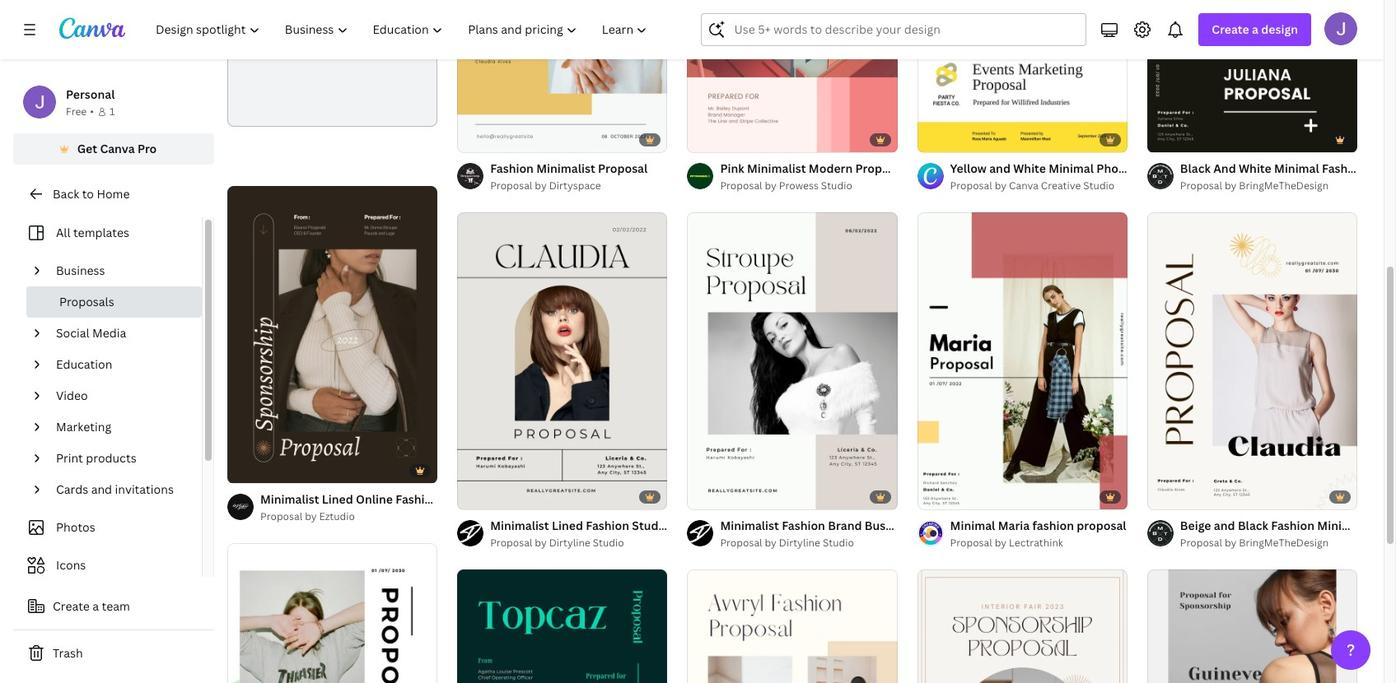 Task type: locate. For each thing, give the bounding box(es) containing it.
bringmethedesign inside the beige and black fashion minimal propo proposal by bringmethedesign
[[1240, 536, 1329, 550]]

print
[[56, 451, 83, 466]]

1 of 6 link for fashion
[[918, 213, 1128, 510]]

minimal left propo
[[1318, 518, 1363, 534]]

proposal by bringmethedesign link
[[1181, 178, 1358, 194], [1181, 536, 1358, 552]]

a left design
[[1253, 21, 1259, 37]]

canva left "pro"
[[100, 141, 135, 157]]

by left prowess in the top right of the page
[[765, 179, 777, 193]]

0 horizontal spatial brand
[[442, 492, 476, 508]]

black inside the beige and black fashion minimal propo proposal by bringmethedesign
[[1238, 518, 1269, 534]]

proposal by eztudio link
[[260, 509, 438, 526]]

icons
[[56, 558, 86, 574]]

6 for black
[[1178, 133, 1183, 145]]

a inside button
[[93, 599, 99, 615]]

1 horizontal spatial canva
[[1010, 179, 1039, 193]]

minimalist lined fashion studio proposal link
[[490, 518, 722, 536]]

1 for pink minimalist modern property proposal
[[699, 133, 704, 145]]

by down minimalist lined fashion studio proposal link
[[535, 536, 547, 550]]

2 proposal by bringmethedesign link from the top
[[1181, 536, 1358, 552]]

a for design
[[1253, 21, 1259, 37]]

1 vertical spatial business
[[479, 492, 528, 508]]

get canva pro
[[77, 141, 157, 157]]

1 horizontal spatial and
[[1215, 518, 1236, 534]]

gray simple minimal project proposal image
[[1148, 570, 1358, 684]]

1 horizontal spatial lined
[[552, 518, 583, 534]]

proposal by prowess studio link
[[721, 178, 898, 194]]

minimalist inside pink minimalist modern property proposal proposal by prowess studio
[[747, 161, 806, 176]]

1 of 6 for minimal
[[929, 490, 953, 503]]

create a team
[[53, 599, 130, 615]]

1 vertical spatial a
[[93, 599, 99, 615]]

6 for minimal
[[947, 490, 953, 503]]

1 horizontal spatial dirtyline
[[779, 536, 821, 550]]

0 vertical spatial brand
[[442, 492, 476, 508]]

minimalist inside minimalist lined fashion studio proposal proposal by dirtyline studio
[[490, 518, 549, 534]]

bringmethedesign
[[1240, 179, 1329, 193], [1240, 536, 1329, 550]]

minimal right white
[[1275, 161, 1320, 176]]

dirtyline for fashion
[[779, 536, 821, 550]]

beige and black fashion minimal propo proposal by bringmethedesign
[[1181, 518, 1397, 550]]

canva left creative
[[1010, 179, 1039, 193]]

studio inside minimalist fashion brand business proposal proposal by dirtyline studio
[[823, 536, 854, 550]]

and
[[91, 482, 112, 498], [1215, 518, 1236, 534]]

create for create a team
[[53, 599, 90, 615]]

education
[[56, 357, 112, 372]]

0 horizontal spatial lined
[[322, 492, 353, 508]]

1 for beige and black fashion minimal propo
[[1159, 490, 1164, 503]]

proposal by bringmethedesign link for white
[[1181, 178, 1358, 194]]

1 vertical spatial lined
[[552, 518, 583, 534]]

0 vertical spatial black
[[1181, 161, 1211, 176]]

dirtyline inside minimalist fashion brand business proposal proposal by dirtyline studio
[[779, 536, 821, 550]]

free •
[[66, 105, 94, 119]]

minimal maria fashion proposal proposal by lectrathink
[[951, 518, 1127, 550]]

1 horizontal spatial brand
[[828, 518, 862, 534]]

create
[[1212, 21, 1250, 37], [53, 599, 90, 615]]

all templates link
[[23, 218, 192, 249]]

minimalist for minimalist lined online fashion brand business proposal
[[260, 492, 319, 508]]

studio
[[821, 179, 853, 193], [1084, 179, 1115, 193], [632, 518, 669, 534], [593, 536, 624, 550], [823, 536, 854, 550]]

of for fashion minimalist proposal
[[476, 133, 485, 145]]

by down and
[[1225, 179, 1237, 193]]

by down minimalist fashion brand business proposal link
[[765, 536, 777, 550]]

lined inside minimalist lined fashion studio proposal proposal by dirtyline studio
[[552, 518, 583, 534]]

fashion
[[490, 161, 534, 176], [1323, 161, 1366, 176], [396, 492, 439, 508], [586, 518, 630, 534], [782, 518, 826, 534], [1272, 518, 1315, 534]]

by down the maria
[[995, 536, 1007, 550]]

social media link
[[49, 318, 192, 349]]

1 vertical spatial brand
[[828, 518, 862, 534]]

create inside dropdown button
[[1212, 21, 1250, 37]]

0 vertical spatial business
[[56, 263, 105, 279]]

1 vertical spatial and
[[1215, 518, 1236, 534]]

minimalist lined fashion studio proposal proposal by dirtyline studio
[[490, 518, 722, 550]]

1 of 6 link
[[458, 0, 668, 152], [688, 0, 898, 152], [1148, 0, 1358, 152], [688, 213, 898, 510], [918, 213, 1128, 510], [1148, 213, 1358, 510]]

trash link
[[13, 638, 214, 671]]

of for minimal maria fashion proposal
[[936, 490, 945, 503]]

cards and invitations
[[56, 482, 174, 498]]

None search field
[[702, 13, 1087, 46]]

bringmethedesign for fashion
[[1240, 536, 1329, 550]]

proposal
[[598, 161, 648, 176], [908, 161, 958, 176], [490, 179, 533, 193], [721, 179, 763, 193], [951, 179, 993, 193], [1181, 179, 1223, 193], [531, 492, 581, 508], [260, 510, 303, 524], [672, 518, 722, 534], [917, 518, 967, 534], [490, 536, 533, 550], [721, 536, 763, 550], [951, 536, 993, 550], [1181, 536, 1223, 550]]

beige cream neutral minimal project proposal image
[[688, 570, 898, 684]]

by left creative
[[995, 179, 1007, 193]]

a
[[1253, 21, 1259, 37], [93, 599, 99, 615]]

by
[[535, 179, 547, 193], [765, 179, 777, 193], [995, 179, 1007, 193], [1225, 179, 1237, 193], [305, 510, 317, 524], [535, 536, 547, 550], [765, 536, 777, 550], [995, 536, 1007, 550], [1225, 536, 1237, 550]]

1 horizontal spatial black
[[1238, 518, 1269, 534]]

create left design
[[1212, 21, 1250, 37]]

studio for pink minimalist modern property proposal
[[821, 179, 853, 193]]

business
[[56, 263, 105, 279], [479, 492, 528, 508], [865, 518, 915, 534]]

0 horizontal spatial create
[[53, 599, 90, 615]]

1 dirtyline from the left
[[549, 536, 591, 550]]

0 vertical spatial lined
[[322, 492, 353, 508]]

print products link
[[49, 443, 192, 475]]

1 of 6 for black
[[1159, 133, 1183, 145]]

0 horizontal spatial business
[[56, 263, 105, 279]]

proposal by bringmethedesign link down white
[[1181, 178, 1358, 194]]

6
[[487, 133, 493, 145], [717, 133, 723, 145], [1178, 133, 1183, 145], [717, 490, 723, 503], [947, 490, 953, 503], [1178, 490, 1183, 503]]

2 horizontal spatial business
[[865, 518, 915, 534]]

1 vertical spatial create
[[53, 599, 90, 615]]

and inside the beige and black fashion minimal propo proposal by bringmethedesign
[[1215, 518, 1236, 534]]

education link
[[49, 349, 192, 381]]

0 vertical spatial create
[[1212, 21, 1250, 37]]

cards
[[56, 482, 88, 498]]

minimal left the maria
[[951, 518, 996, 534]]

0 vertical spatial proposal by bringmethedesign link
[[1181, 178, 1358, 194]]

business inside minimalist fashion brand business proposal proposal by dirtyline studio
[[865, 518, 915, 534]]

video link
[[49, 381, 192, 412]]

create for create a design
[[1212, 21, 1250, 37]]

a inside dropdown button
[[1253, 21, 1259, 37]]

0 vertical spatial bringmethedesign
[[1240, 179, 1329, 193]]

minimalist inside minimalist fashion brand business proposal proposal by dirtyline studio
[[721, 518, 779, 534]]

1 vertical spatial bringmethedesign
[[1240, 536, 1329, 550]]

by inside minimalist lined online fashion brand business proposal proposal by eztudio
[[305, 510, 317, 524]]

minimal
[[1275, 161, 1320, 176], [951, 518, 996, 534], [1318, 518, 1363, 534]]

proposal by bringmethedesign link down beige
[[1181, 536, 1358, 552]]

of for pink minimalist modern property proposal
[[706, 133, 715, 145]]

bringmethedesign inside black and white minimal fashion busin proposal by bringmethedesign
[[1240, 179, 1329, 193]]

1 bringmethedesign from the top
[[1240, 179, 1329, 193]]

modern
[[809, 161, 853, 176]]

1 of 6
[[469, 133, 493, 145], [699, 133, 723, 145], [1159, 133, 1183, 145], [699, 490, 723, 503], [929, 490, 953, 503], [1159, 490, 1183, 503]]

online
[[356, 492, 393, 508]]

lined for online
[[322, 492, 353, 508]]

1 vertical spatial proposal by bringmethedesign link
[[1181, 536, 1358, 552]]

by inside minimalist fashion brand business proposal proposal by dirtyline studio
[[765, 536, 777, 550]]

by left "eztudio"
[[305, 510, 317, 524]]

minimalist inside minimalist lined online fashion brand business proposal proposal by eztudio
[[260, 492, 319, 508]]

0 horizontal spatial dirtyline
[[549, 536, 591, 550]]

lined inside minimalist lined online fashion brand business proposal proposal by eztudio
[[322, 492, 353, 508]]

by inside fashion minimalist proposal proposal by dirtyspace
[[535, 179, 547, 193]]

1 for black and white minimal fashion busin
[[1159, 133, 1164, 145]]

0 vertical spatial canva
[[100, 141, 135, 157]]

and for beige
[[1215, 518, 1236, 534]]

black and white minimal fashion busin link
[[1181, 160, 1397, 178]]

dirtyline inside minimalist lined fashion studio proposal proposal by dirtyline studio
[[549, 536, 591, 550]]

fashion inside minimalist lined online fashion brand business proposal proposal by eztudio
[[396, 492, 439, 508]]

prowess
[[779, 179, 819, 193]]

black right beige
[[1238, 518, 1269, 534]]

studio for minimalist lined fashion studio proposal
[[593, 536, 624, 550]]

1 horizontal spatial business
[[479, 492, 528, 508]]

dirtyline down minimalist fashion brand business proposal link
[[779, 536, 821, 550]]

2 bringmethedesign from the top
[[1240, 536, 1329, 550]]

free
[[66, 105, 87, 119]]

0 horizontal spatial a
[[93, 599, 99, 615]]

proposal
[[1077, 518, 1127, 534]]

dirtyline
[[549, 536, 591, 550], [779, 536, 821, 550]]

minimal fashion proposal image
[[227, 544, 438, 684]]

0 vertical spatial a
[[1253, 21, 1259, 37]]

studio inside pink minimalist modern property proposal proposal by prowess studio
[[821, 179, 853, 193]]

proposals
[[59, 294, 114, 310]]

media
[[92, 326, 126, 341]]

pink minimalist modern property proposal image
[[688, 0, 898, 152]]

2 dirtyline from the left
[[779, 536, 821, 550]]

0 horizontal spatial canva
[[100, 141, 135, 157]]

back
[[53, 186, 79, 202]]

bringmethedesign down black and white minimal fashion busin link
[[1240, 179, 1329, 193]]

minimal inside black and white minimal fashion busin proposal by bringmethedesign
[[1275, 161, 1320, 176]]

minimalist
[[537, 161, 596, 176], [747, 161, 806, 176], [260, 492, 319, 508], [490, 518, 549, 534], [721, 518, 779, 534]]

white
[[1239, 161, 1272, 176]]

1 horizontal spatial create
[[1212, 21, 1250, 37]]

maria
[[998, 518, 1030, 534]]

marketing
[[56, 419, 111, 435]]

black left and
[[1181, 161, 1211, 176]]

by inside minimalist lined fashion studio proposal proposal by dirtyline studio
[[535, 536, 547, 550]]

1 horizontal spatial a
[[1253, 21, 1259, 37]]

by down 'fashion minimalist proposal' "link"
[[535, 179, 547, 193]]

bringmethedesign down beige and black fashion minimal propo link
[[1240, 536, 1329, 550]]

1 inside 1 of 5 link
[[239, 465, 244, 477]]

invitations
[[115, 482, 174, 498]]

0 horizontal spatial and
[[91, 482, 112, 498]]

and for cards
[[91, 482, 112, 498]]

team
[[102, 599, 130, 615]]

dirtyline down minimalist lined fashion studio proposal link
[[549, 536, 591, 550]]

0 vertical spatial and
[[91, 482, 112, 498]]

bringmethedesign for minimal
[[1240, 179, 1329, 193]]

1 of 6 for fashion
[[469, 133, 493, 145]]

1 of 5
[[239, 465, 263, 477]]

create down icons
[[53, 599, 90, 615]]

lined
[[322, 492, 353, 508], [552, 518, 583, 534]]

by down beige and black fashion minimal propo link
[[1225, 536, 1237, 550]]

1 vertical spatial canva
[[1010, 179, 1039, 193]]

by inside black and white minimal fashion busin proposal by bringmethedesign
[[1225, 179, 1237, 193]]

canva inside button
[[100, 141, 135, 157]]

and right beige
[[1215, 518, 1236, 534]]

tosca simple minimal project proposal image
[[458, 570, 668, 684]]

minimalist fashion brand business proposal proposal by dirtyline studio
[[721, 518, 967, 550]]

minimalist fashion brand business proposal link
[[721, 518, 967, 536]]

0 horizontal spatial black
[[1181, 161, 1211, 176]]

5
[[257, 465, 263, 477]]

1 vertical spatial black
[[1238, 518, 1269, 534]]

create inside button
[[53, 599, 90, 615]]

studio for minimalist fashion brand business proposal
[[823, 536, 854, 550]]

a left team
[[93, 599, 99, 615]]

canva
[[100, 141, 135, 157], [1010, 179, 1039, 193]]

and right cards
[[91, 482, 112, 498]]

2 vertical spatial business
[[865, 518, 915, 534]]

proposal by dirtyspace link
[[490, 178, 648, 194]]

by inside the beige and black fashion minimal propo proposal by bringmethedesign
[[1225, 536, 1237, 550]]

1 proposal by bringmethedesign link from the top
[[1181, 178, 1358, 194]]

social
[[56, 326, 90, 341]]

and inside cards and invitations link
[[91, 482, 112, 498]]



Task type: describe. For each thing, give the bounding box(es) containing it.
black inside black and white minimal fashion busin proposal by bringmethedesign
[[1181, 161, 1211, 176]]

get
[[77, 141, 97, 157]]

eztudio
[[319, 510, 355, 524]]

dirtyspace
[[549, 179, 601, 193]]

proposal inside minimal maria fashion proposal proposal by lectrathink
[[951, 536, 993, 550]]

property
[[856, 161, 906, 176]]

minimal cream sponsorship fair printable proposal image
[[918, 570, 1128, 684]]

back to home
[[53, 186, 130, 202]]

trash
[[53, 646, 83, 662]]

all
[[56, 225, 70, 241]]

1 of 6 for pink
[[699, 133, 723, 145]]

1 of 6 link for white
[[1148, 0, 1358, 152]]

minimalist lined online fashion brand business proposal proposal by eztudio
[[260, 492, 581, 524]]

beige and black fashion minimal propo link
[[1181, 518, 1397, 536]]

fashion inside minimalist lined fashion studio proposal proposal by dirtyline studio
[[586, 518, 630, 534]]

top level navigation element
[[145, 13, 662, 46]]

pink minimalist modern property proposal link
[[721, 160, 958, 178]]

by inside minimal maria fashion proposal proposal by lectrathink
[[995, 536, 1007, 550]]

1 of 12 link
[[918, 0, 1128, 152]]

and
[[1214, 161, 1237, 176]]

home
[[97, 186, 130, 202]]

photos link
[[23, 513, 192, 544]]

1 of 6 for minimalist
[[699, 490, 723, 503]]

1 of 6 link for black
[[1148, 213, 1358, 510]]

get canva pro button
[[13, 133, 214, 165]]

print products
[[56, 451, 136, 466]]

cards and invitations link
[[49, 475, 192, 506]]

fashion
[[1033, 518, 1075, 534]]

fashion minimalist proposal image
[[458, 0, 668, 152]]

proposal inside the beige and black fashion minimal propo proposal by bringmethedesign
[[1181, 536, 1223, 550]]

fashion inside fashion minimalist proposal proposal by dirtyspace
[[490, 161, 534, 176]]

create a design
[[1212, 21, 1299, 37]]

by inside pink minimalist modern property proposal proposal by prowess studio
[[765, 179, 777, 193]]

proposal by lectrathink link
[[951, 536, 1127, 552]]

1 inside "1 of 12" link
[[929, 133, 934, 145]]

propo
[[1366, 518, 1397, 534]]

templates
[[73, 225, 129, 241]]

•
[[90, 105, 94, 119]]

6 for pink
[[717, 133, 723, 145]]

6 for minimalist
[[717, 490, 723, 503]]

dirtyline for lined
[[549, 536, 591, 550]]

design
[[1262, 21, 1299, 37]]

jacob simon image
[[1325, 12, 1358, 45]]

Search search field
[[735, 14, 1077, 45]]

to
[[82, 186, 94, 202]]

black and white minimal fashion busin proposal by bringmethedesign
[[1181, 161, 1397, 193]]

icons link
[[23, 550, 192, 582]]

brand inside minimalist fashion brand business proposal proposal by dirtyline studio
[[828, 518, 862, 534]]

a for team
[[93, 599, 99, 615]]

photos
[[56, 520, 95, 536]]

6 for fashion
[[487, 133, 493, 145]]

6 for beige
[[1178, 490, 1183, 503]]

1 for fashion minimalist proposal
[[469, 133, 474, 145]]

black and white minimal fashion business proposal image
[[1148, 0, 1358, 152]]

products
[[86, 451, 136, 466]]

lectrathink
[[1010, 536, 1064, 550]]

all templates
[[56, 225, 129, 241]]

of for minimalist fashion brand business proposal
[[706, 490, 715, 503]]

social media
[[56, 326, 126, 341]]

yellow and white minimal photocentric marketing proposal proposal image
[[918, 0, 1128, 152]]

minimalist lined fashion studio proposal image
[[458, 213, 668, 510]]

12
[[947, 133, 957, 145]]

beige and black fashion minimal proposal image
[[1148, 213, 1358, 510]]

1 of 6 for beige
[[1159, 490, 1183, 503]]

minimalist inside fashion minimalist proposal proposal by dirtyspace
[[537, 161, 596, 176]]

business inside minimalist lined online fashion brand business proposal proposal by eztudio
[[479, 492, 528, 508]]

busin
[[1369, 161, 1397, 176]]

minimalist lined online fashion brand business proposal image
[[227, 187, 438, 484]]

pro
[[138, 141, 157, 157]]

minimalist fashion brand business proposal image
[[688, 213, 898, 510]]

minimal inside minimal maria fashion proposal proposal by lectrathink
[[951, 518, 996, 534]]

fashion inside the beige and black fashion minimal propo proposal by bringmethedesign
[[1272, 518, 1315, 534]]

1 for minimalist fashion brand business proposal
[[699, 490, 704, 503]]

minimalist lined online fashion brand business proposal link
[[260, 491, 581, 509]]

1 for minimal maria fashion proposal
[[929, 490, 934, 503]]

1 of 12
[[929, 133, 957, 145]]

back to home link
[[13, 178, 214, 211]]

create a team button
[[13, 591, 214, 624]]

minimal inside the beige and black fashion minimal propo proposal by bringmethedesign
[[1318, 518, 1363, 534]]

fashion minimalist proposal proposal by dirtyspace
[[490, 161, 648, 193]]

beige
[[1181, 518, 1212, 534]]

1 of 6 link for modern
[[688, 0, 898, 152]]

fashion inside black and white minimal fashion busin proposal by bringmethedesign
[[1323, 161, 1366, 176]]

fashion minimalist proposal link
[[490, 160, 648, 178]]

create a design button
[[1199, 13, 1312, 46]]

marketing link
[[49, 412, 192, 443]]

brand inside minimalist lined online fashion brand business proposal proposal by eztudio
[[442, 492, 476, 508]]

video
[[56, 388, 88, 404]]

of for black and white minimal fashion busin
[[1166, 133, 1175, 145]]

1 of 5 link
[[227, 186, 438, 485]]

create a blank brand management proposal element
[[227, 0, 438, 127]]

pink
[[721, 161, 745, 176]]

minimalist for minimalist lined fashion studio proposal
[[490, 518, 549, 534]]

proposal by bringmethedesign link for black
[[1181, 536, 1358, 552]]

of for beige and black fashion minimal propo
[[1166, 490, 1175, 503]]

business link
[[49, 255, 192, 287]]

1 for minimalist lined online fashion brand business proposal
[[239, 465, 244, 477]]

minimalist for minimalist fashion brand business proposal
[[721, 518, 779, 534]]

minimal maria fashion proposal link
[[951, 518, 1127, 536]]

1 of 6 link for brand
[[688, 213, 898, 510]]

personal
[[66, 87, 115, 102]]

pink minimalist modern property proposal proposal by prowess studio
[[721, 161, 958, 193]]

of for minimalist lined online fashion brand business proposal
[[246, 465, 255, 477]]

proposal inside black and white minimal fashion busin proposal by bringmethedesign
[[1181, 179, 1223, 193]]

minimal maria fashion proposal image
[[918, 213, 1128, 510]]

proposal by canva creative studio
[[951, 179, 1115, 193]]

fashion inside minimalist fashion brand business proposal proposal by dirtyline studio
[[782, 518, 826, 534]]

1 of 6 link for proposal
[[458, 0, 668, 152]]

proposal by canva creative studio link
[[951, 178, 1128, 194]]

lined for fashion
[[552, 518, 583, 534]]

creative
[[1041, 179, 1081, 193]]



Task type: vqa. For each thing, say whether or not it's contained in the screenshot.
Side Panel tab list
no



